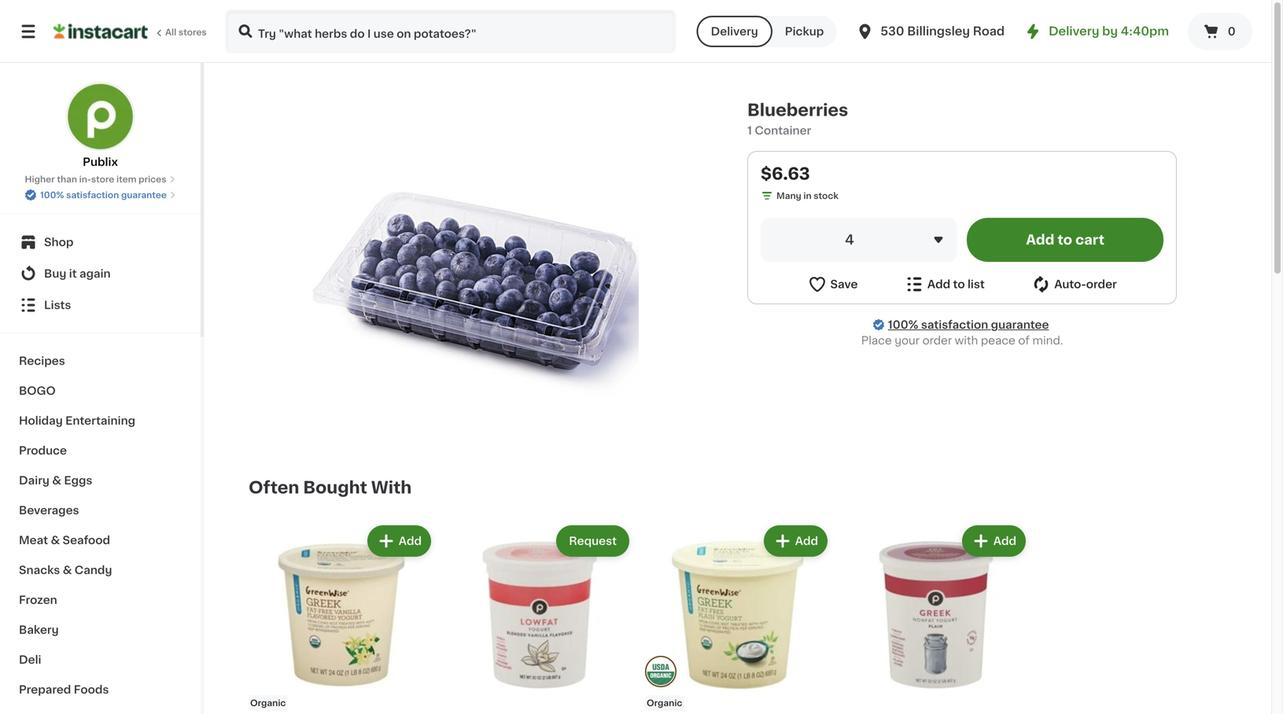 Task type: vqa. For each thing, say whether or not it's contained in the screenshot.
BUY IT AGAIN link
yes



Task type: describe. For each thing, give the bounding box(es) containing it.
all stores link
[[54, 9, 208, 54]]

delivery for delivery by 4:40pm
[[1049, 26, 1100, 37]]

with
[[955, 335, 978, 346]]

1 organic from the left
[[250, 699, 286, 708]]

& for meat
[[51, 535, 60, 546]]

than
[[57, 175, 77, 184]]

buy it again link
[[9, 258, 191, 290]]

often
[[249, 480, 299, 496]]

prepared
[[19, 685, 71, 696]]

recipes link
[[9, 346, 191, 376]]

deli link
[[9, 645, 191, 675]]

higher than in-store item prices link
[[25, 173, 176, 186]]

cart
[[1076, 233, 1105, 247]]

meat & seafood link
[[9, 526, 191, 555]]

beverages link
[[9, 496, 191, 526]]

entertaining
[[65, 415, 135, 426]]

product group containing request
[[447, 522, 633, 714]]

your
[[895, 335, 920, 346]]

0
[[1228, 26, 1236, 37]]

deli
[[19, 655, 41, 666]]

add to list button
[[905, 275, 985, 294]]

add for 3rd the product group from the left
[[795, 536, 818, 547]]

add to list
[[928, 279, 985, 290]]

frozen link
[[9, 585, 191, 615]]

snacks
[[19, 565, 60, 576]]

with
[[371, 480, 412, 496]]

dairy
[[19, 475, 49, 486]]

item
[[116, 175, 136, 184]]

3 product group from the left
[[645, 522, 831, 714]]

holiday
[[19, 415, 63, 426]]

guarantee inside 100% satisfaction guarantee button
[[121, 191, 167, 199]]

to for cart
[[1058, 233, 1072, 247]]

store
[[91, 175, 114, 184]]

instacart logo image
[[54, 22, 148, 41]]

dairy & eggs link
[[9, 466, 191, 496]]

blueberries
[[747, 102, 848, 118]]

530
[[881, 26, 904, 37]]

mind.
[[1033, 335, 1063, 346]]

& for dairy
[[52, 475, 61, 486]]

many
[[777, 192, 801, 200]]

1
[[747, 125, 752, 136]]

guarantee inside 100% satisfaction guarantee "link"
[[991, 319, 1049, 330]]

Search field
[[227, 11, 675, 52]]

produce link
[[9, 436, 191, 466]]

publix
[[83, 157, 118, 168]]

request
[[569, 536, 617, 547]]

4 field
[[761, 218, 958, 262]]

530 billingsley road
[[881, 26, 1005, 37]]

& for snacks
[[63, 565, 72, 576]]

frozen
[[19, 595, 57, 606]]

add button for organic button associated with 3rd the product group from the left
[[765, 527, 826, 555]]

shop link
[[9, 227, 191, 258]]

bought
[[303, 480, 367, 496]]

all
[[165, 28, 176, 37]]

buy it again
[[44, 268, 111, 279]]

100% satisfaction guarantee button
[[24, 186, 176, 201]]

organic button for 1st the product group from left
[[249, 522, 434, 714]]

higher than in-store item prices
[[25, 175, 166, 184]]

save
[[830, 279, 858, 290]]

holiday entertaining
[[19, 415, 135, 426]]

add to cart button
[[967, 218, 1164, 262]]

100% satisfaction guarantee inside button
[[40, 191, 167, 199]]

0 button
[[1188, 13, 1253, 50]]

container
[[755, 125, 811, 136]]

4 product group from the left
[[843, 522, 1029, 714]]

prepared foods link
[[9, 675, 191, 705]]

auto-order button
[[1032, 275, 1117, 294]]

bogo
[[19, 386, 56, 397]]

place your order with peace of mind.
[[861, 335, 1063, 346]]

delivery for delivery
[[711, 26, 758, 37]]

often bought with
[[249, 480, 412, 496]]

stores
[[179, 28, 207, 37]]

bakery link
[[9, 615, 191, 645]]

$6.63
[[761, 166, 810, 182]]

save button
[[808, 275, 858, 294]]

in-
[[79, 175, 91, 184]]

pickup
[[785, 26, 824, 37]]

shop
[[44, 237, 73, 248]]

delivery by 4:40pm
[[1049, 26, 1169, 37]]

it
[[69, 268, 77, 279]]



Task type: locate. For each thing, give the bounding box(es) containing it.
satisfaction inside "link"
[[921, 319, 988, 330]]

to
[[1058, 233, 1072, 247], [953, 279, 965, 290]]

4:40pm
[[1121, 26, 1169, 37]]

1 vertical spatial guarantee
[[991, 319, 1049, 330]]

& right meat
[[51, 535, 60, 546]]

guarantee up of
[[991, 319, 1049, 330]]

to left list at the top of page
[[953, 279, 965, 290]]

0 horizontal spatial 100% satisfaction guarantee
[[40, 191, 167, 199]]

& left the candy
[[63, 565, 72, 576]]

meat & seafood
[[19, 535, 110, 546]]

service type group
[[697, 16, 837, 47]]

0 horizontal spatial organic button
[[249, 522, 434, 714]]

foods
[[74, 685, 109, 696]]

0 vertical spatial guarantee
[[121, 191, 167, 199]]

satisfaction down the higher than in-store item prices at left
[[66, 191, 119, 199]]

meat
[[19, 535, 48, 546]]

add button
[[369, 527, 430, 555], [765, 527, 826, 555], [964, 527, 1024, 555]]

eggs
[[64, 475, 92, 486]]

1 horizontal spatial organic button
[[645, 522, 831, 714]]

add button for organic button related to 1st the product group from left
[[369, 527, 430, 555]]

1 product group from the left
[[249, 522, 434, 714]]

1 organic button from the left
[[249, 522, 434, 714]]

delivery inside button
[[711, 26, 758, 37]]

0 horizontal spatial 100%
[[40, 191, 64, 199]]

delivery button
[[697, 16, 772, 47]]

100% satisfaction guarantee
[[40, 191, 167, 199], [888, 319, 1049, 330]]

snacks & candy
[[19, 565, 112, 576]]

delivery by 4:40pm link
[[1024, 22, 1169, 41]]

530 billingsley road button
[[855, 9, 1005, 54]]

order inside button
[[1086, 279, 1117, 290]]

lists
[[44, 300, 71, 311]]

2 vertical spatial &
[[63, 565, 72, 576]]

delivery left pickup button
[[711, 26, 758, 37]]

0 vertical spatial 100% satisfaction guarantee
[[40, 191, 167, 199]]

1 horizontal spatial satisfaction
[[921, 319, 988, 330]]

0 vertical spatial to
[[1058, 233, 1072, 247]]

0 vertical spatial order
[[1086, 279, 1117, 290]]

list
[[968, 279, 985, 290]]

prepared foods
[[19, 685, 109, 696]]

organic
[[250, 699, 286, 708], [647, 699, 682, 708]]

0 horizontal spatial guarantee
[[121, 191, 167, 199]]

blueberries image
[[311, 113, 639, 441]]

2 organic from the left
[[647, 699, 682, 708]]

publix logo image
[[66, 82, 135, 151]]

to inside button
[[1058, 233, 1072, 247]]

product group
[[249, 522, 434, 714], [447, 522, 633, 714], [645, 522, 831, 714], [843, 522, 1029, 714]]

0 horizontal spatial to
[[953, 279, 965, 290]]

to inside button
[[953, 279, 965, 290]]

in
[[804, 192, 812, 200]]

1 vertical spatial satisfaction
[[921, 319, 988, 330]]

1 horizontal spatial to
[[1058, 233, 1072, 247]]

request button
[[558, 527, 628, 555]]

order down cart
[[1086, 279, 1117, 290]]

add to cart
[[1026, 233, 1105, 247]]

delivery left by
[[1049, 26, 1100, 37]]

1 horizontal spatial guarantee
[[991, 319, 1049, 330]]

billingsley
[[907, 26, 970, 37]]

publix link
[[66, 82, 135, 170]]

0 vertical spatial 100%
[[40, 191, 64, 199]]

prices
[[139, 175, 166, 184]]

delivery
[[1049, 26, 1100, 37], [711, 26, 758, 37]]

None search field
[[225, 9, 676, 54]]

1 vertical spatial &
[[51, 535, 60, 546]]

of
[[1018, 335, 1030, 346]]

1 vertical spatial order
[[923, 335, 952, 346]]

2 horizontal spatial add button
[[964, 527, 1024, 555]]

guarantee down prices
[[121, 191, 167, 199]]

candy
[[75, 565, 112, 576]]

1 vertical spatial 100%
[[888, 319, 919, 330]]

satisfaction
[[66, 191, 119, 199], [921, 319, 988, 330]]

place
[[861, 335, 892, 346]]

road
[[973, 26, 1005, 37]]

seafood
[[63, 535, 110, 546]]

1 horizontal spatial organic
[[647, 699, 682, 708]]

satisfaction inside button
[[66, 191, 119, 199]]

all stores
[[165, 28, 207, 37]]

guarantee
[[121, 191, 167, 199], [991, 319, 1049, 330]]

0 vertical spatial satisfaction
[[66, 191, 119, 199]]

bogo link
[[9, 376, 191, 406]]

pickup button
[[772, 16, 837, 47]]

organic button for 3rd the product group from the left
[[645, 522, 831, 714]]

100% satisfaction guarantee down store
[[40, 191, 167, 199]]

to for list
[[953, 279, 965, 290]]

& left eggs
[[52, 475, 61, 486]]

item badge image
[[645, 656, 677, 688]]

add inside add to list button
[[928, 279, 951, 290]]

0 horizontal spatial organic
[[250, 699, 286, 708]]

to left cart
[[1058, 233, 1072, 247]]

0 horizontal spatial add button
[[369, 527, 430, 555]]

4
[[845, 233, 854, 247]]

add for 4th the product group from the left
[[994, 536, 1017, 547]]

100% up your
[[888, 319, 919, 330]]

1 vertical spatial 100% satisfaction guarantee
[[888, 319, 1049, 330]]

1 horizontal spatial 100%
[[888, 319, 919, 330]]

satisfaction up place your order with peace of mind.
[[921, 319, 988, 330]]

1 horizontal spatial order
[[1086, 279, 1117, 290]]

dairy & eggs
[[19, 475, 92, 486]]

many in stock
[[777, 192, 839, 200]]

lists link
[[9, 290, 191, 321]]

100% inside 100% satisfaction guarantee "link"
[[888, 319, 919, 330]]

1 horizontal spatial add button
[[765, 527, 826, 555]]

beverages
[[19, 505, 79, 516]]

auto-order
[[1054, 279, 1117, 290]]

100% down higher at the top
[[40, 191, 64, 199]]

add for 1st the product group from left
[[399, 536, 422, 547]]

again
[[79, 268, 111, 279]]

1 add button from the left
[[369, 527, 430, 555]]

peace
[[981, 335, 1016, 346]]

1 vertical spatial to
[[953, 279, 965, 290]]

0 horizontal spatial order
[[923, 335, 952, 346]]

100% satisfaction guarantee up the with
[[888, 319, 1049, 330]]

2 organic button from the left
[[645, 522, 831, 714]]

100%
[[40, 191, 64, 199], [888, 319, 919, 330]]

recipes
[[19, 356, 65, 367]]

holiday entertaining link
[[9, 406, 191, 436]]

auto-
[[1054, 279, 1086, 290]]

100% satisfaction guarantee link
[[888, 317, 1049, 333]]

3 add button from the left
[[964, 527, 1024, 555]]

add inside add to cart button
[[1026, 233, 1055, 247]]

2 add button from the left
[[765, 527, 826, 555]]

2 product group from the left
[[447, 522, 633, 714]]

snacks & candy link
[[9, 555, 191, 585]]

0 horizontal spatial satisfaction
[[66, 191, 119, 199]]

0 vertical spatial &
[[52, 475, 61, 486]]

bakery
[[19, 625, 59, 636]]

&
[[52, 475, 61, 486], [51, 535, 60, 546], [63, 565, 72, 576]]

stock
[[814, 192, 839, 200]]

blueberries 1 container
[[747, 102, 848, 136]]

by
[[1102, 26, 1118, 37]]

produce
[[19, 445, 67, 456]]

1 horizontal spatial 100% satisfaction guarantee
[[888, 319, 1049, 330]]

buy
[[44, 268, 66, 279]]

100% inside 100% satisfaction guarantee button
[[40, 191, 64, 199]]

add
[[1026, 233, 1055, 247], [928, 279, 951, 290], [399, 536, 422, 547], [795, 536, 818, 547], [994, 536, 1017, 547]]

0 horizontal spatial delivery
[[711, 26, 758, 37]]

order left the with
[[923, 335, 952, 346]]

1 horizontal spatial delivery
[[1049, 26, 1100, 37]]



